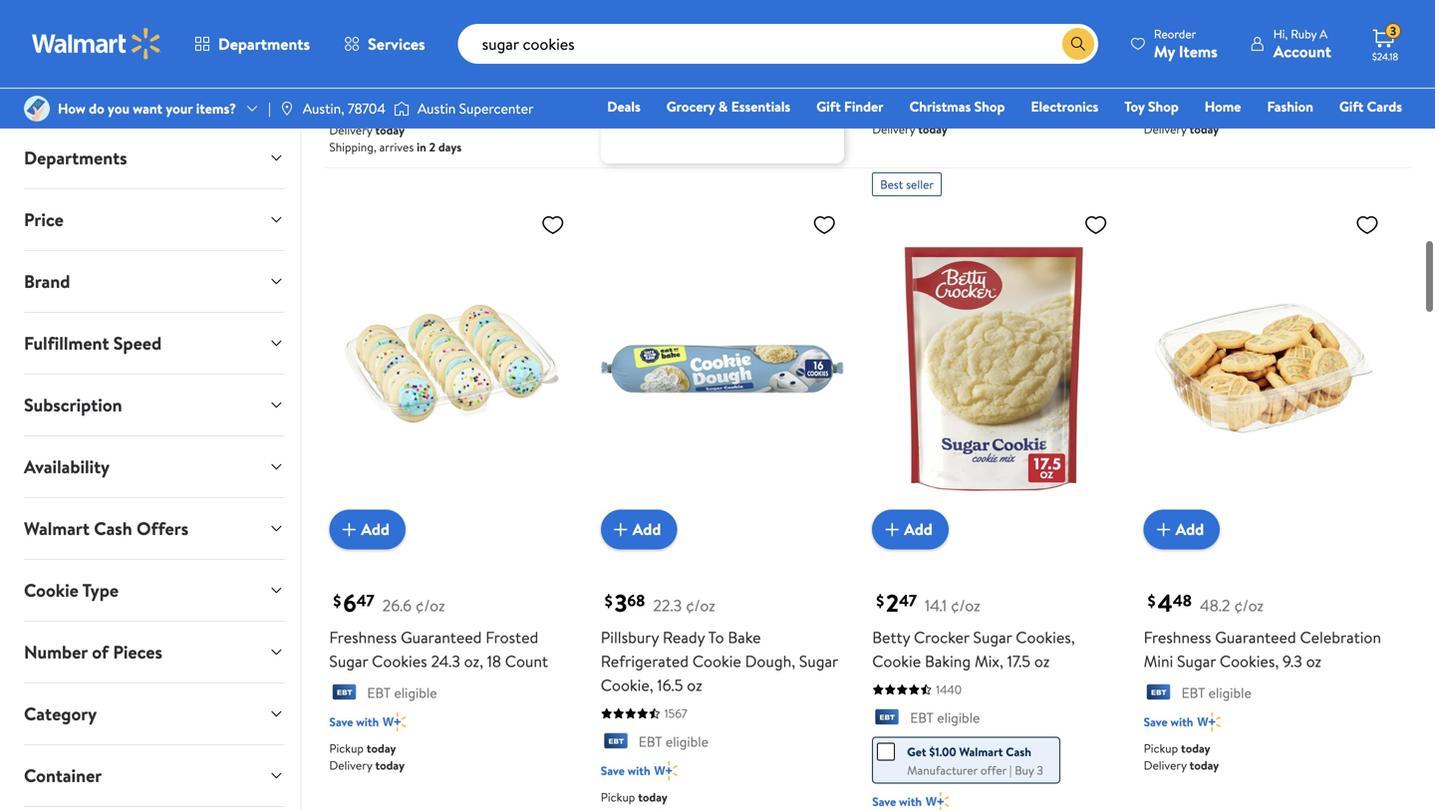 Task type: locate. For each thing, give the bounding box(es) containing it.
deals link
[[599, 96, 650, 117]]

celebration
[[1301, 623, 1382, 645]]

speed
[[113, 331, 162, 356]]

0 horizontal spatial 47
[[357, 586, 375, 608]]

pillsbury ready to bake refrigerated cookie dough, sugar cookie, 16.5 oz image
[[601, 200, 845, 530]]

delivery inside pickup today delivery today shipping, arrives in 2 days
[[329, 118, 373, 135]]

ebt image up pickup today
[[601, 730, 631, 750]]

walmart plus image
[[926, 72, 950, 92], [383, 709, 407, 729], [1198, 709, 1221, 729]]

save with down mini
[[1144, 710, 1194, 727]]

0 horizontal spatial guaranteed
[[401, 623, 482, 645]]

walmart
[[24, 517, 90, 541], [960, 740, 1004, 757]]

add button up 6
[[329, 506, 406, 546]]

24.3
[[431, 647, 460, 669]]

ebt image up get $1.00 walmart cash option
[[873, 706, 903, 726]]

save with up "finder"
[[873, 73, 922, 90]]

shop for toy shop
[[1149, 97, 1179, 116]]

¢/oz for 2
[[951, 591, 981, 613]]

3 inside $ 3 68 22.3 ¢/oz pillsbury ready to bake refrigerated cookie dough, sugar cookie, 16.5 oz
[[615, 583, 628, 616]]

category tab
[[8, 684, 301, 745]]

departments tab
[[8, 128, 301, 188]]

with up 78704
[[356, 74, 379, 91]]

$ for 2
[[877, 586, 885, 608]]

1 horizontal spatial |
[[1010, 759, 1012, 776]]

cookie down to
[[693, 647, 742, 669]]

your
[[166, 99, 193, 118]]

sugar inside $ 4 48 48.2 ¢/oz freshness guaranteed celebration mini sugar cookies, 9.3 oz
[[1178, 647, 1217, 669]]

$ 6 47 26.6 ¢/oz freshness guaranteed frosted sugar cookies 24.3 oz, 18 count
[[329, 583, 548, 669]]

0 horizontal spatial departments
[[24, 146, 127, 171]]

cookie inside $ 3 68 22.3 ¢/oz pillsbury ready to bake refrigerated cookie dough, sugar cookie, 16.5 oz
[[693, 647, 742, 669]]

2 add from the left
[[633, 515, 662, 537]]

add button up 14.1
[[873, 506, 949, 546]]

walmart plus image
[[1198, 72, 1221, 92], [383, 73, 407, 93], [655, 758, 678, 778], [926, 789, 950, 808]]

add to cart image
[[337, 514, 361, 538]]

sugar left cookies
[[329, 647, 368, 669]]

walmart inside the get $1.00 walmart cash walmart plus, element
[[960, 740, 1004, 757]]

2 right the "in"
[[429, 135, 436, 152]]

category
[[24, 702, 97, 727]]

3 up pillsbury
[[615, 583, 628, 616]]

0 horizontal spatial walmart
[[24, 517, 90, 541]]

add up the 48
[[1176, 515, 1205, 537]]

departments button
[[178, 20, 327, 68]]

a
[[1320, 25, 1328, 42]]

2 add to cart image from the left
[[881, 514, 905, 538]]

16.5
[[658, 671, 684, 692]]

departments inside popup button
[[218, 33, 310, 55]]

walmart plus image for 4
[[1198, 709, 1221, 729]]

1 add button from the left
[[329, 506, 406, 546]]

ebt up pickup today
[[639, 728, 663, 748]]

crocker
[[914, 623, 970, 645]]

austin
[[418, 99, 456, 118]]

1 shop from the left
[[975, 97, 1006, 116]]

3 add from the left
[[905, 515, 933, 537]]

1 horizontal spatial 47
[[899, 586, 917, 608]]

 image
[[24, 96, 50, 122], [279, 101, 295, 117]]

oz inside $ 2 47 14.1 ¢/oz betty crocker sugar cookies, cookie baking mix, 17.5 oz
[[1035, 647, 1050, 669]]

48
[[1173, 586, 1193, 608]]

container
[[24, 764, 102, 789]]

eligible down 1567
[[666, 728, 709, 748]]

ebt down the 48.2
[[1182, 680, 1206, 699]]

services button
[[327, 20, 442, 68]]

1 gift from the left
[[817, 97, 841, 116]]

¢/oz right "26.6"
[[416, 591, 445, 613]]

cookies, inside $ 4 48 48.2 ¢/oz freshness guaranteed celebration mini sugar cookies, 9.3 oz
[[1220, 647, 1280, 669]]

shop inside 'link'
[[975, 97, 1006, 116]]

save with down cookies
[[329, 710, 379, 727]]

add button
[[329, 506, 406, 546], [601, 506, 677, 546], [873, 506, 949, 546], [1144, 506, 1221, 546]]

add up the "68"
[[633, 515, 662, 537]]

3 add button from the left
[[873, 506, 949, 546]]

ebt image down reorder
[[1144, 44, 1174, 64]]

best
[[881, 172, 904, 189]]

 image
[[394, 99, 410, 119]]

freshness
[[329, 623, 397, 645], [1144, 623, 1212, 645]]

sugar right "dough,"
[[800, 647, 838, 669]]

¢/oz right 22.3
[[686, 591, 716, 613]]

cookies, left the 9.3
[[1220, 647, 1280, 669]]

save with down get $1.00 walmart cash option
[[873, 790, 922, 807]]

1 guaranteed from the left
[[401, 623, 482, 645]]

add to cart image
[[609, 514, 633, 538], [881, 514, 905, 538], [1152, 514, 1176, 538]]

feast
[[676, 8, 710, 30]]

$ 3 68 22.3 ¢/oz pillsbury ready to bake refrigerated cookie dough, sugar cookie, 16.5 oz
[[601, 583, 838, 692]]

add up 14.1
[[905, 515, 933, 537]]

0 horizontal spatial 3
[[615, 583, 628, 616]]

save with
[[873, 73, 922, 90], [1144, 73, 1194, 90], [329, 74, 379, 91], [329, 710, 379, 727], [1144, 710, 1194, 727], [601, 759, 651, 776], [873, 790, 922, 807]]

ebt eligible down 11
[[367, 44, 437, 63]]

freshness inside $ 4 48 48.2 ¢/oz freshness guaranteed celebration mini sugar cookies, 9.3 oz
[[1144, 623, 1212, 645]]

save with for walmart plus icon to the middle
[[873, 73, 922, 90]]

ebt image up "finder"
[[873, 44, 903, 64]]

ebt image down 6
[[329, 681, 359, 701]]

austin, 78704
[[303, 99, 386, 118]]

0 horizontal spatial 2
[[429, 135, 436, 152]]

ebt image
[[329, 681, 359, 701], [1144, 681, 1174, 701], [873, 706, 903, 726], [601, 730, 631, 750]]

walmart up manufacturer offer |  buy 3
[[960, 740, 1004, 757]]

1 freshness from the left
[[329, 623, 397, 645]]

eligible down 11
[[394, 44, 437, 63]]

0 horizontal spatial  image
[[24, 96, 50, 122]]

ebt image
[[873, 44, 903, 64], [1144, 44, 1174, 64], [329, 45, 359, 65]]

$ inside $ 4 48 48.2 ¢/oz freshness guaranteed celebration mini sugar cookies, 9.3 oz
[[1148, 586, 1156, 608]]

0 horizontal spatial cookie
[[24, 578, 79, 603]]

freshness up mini
[[1144, 623, 1212, 645]]

¢/oz right 14.1
[[951, 591, 981, 613]]

freshness for 6
[[329, 623, 397, 645]]

gift inside gift cards registry
[[1340, 97, 1364, 116]]

christmas shop
[[910, 97, 1006, 116]]

ebt
[[1182, 43, 1206, 62], [367, 44, 391, 63], [367, 680, 391, 699], [1182, 680, 1206, 699], [911, 704, 934, 724], [639, 728, 663, 748]]

3 ¢/oz from the left
[[951, 591, 981, 613]]

brand tab
[[8, 251, 301, 312]]

with up christmas
[[900, 73, 922, 90]]

2 add button from the left
[[601, 506, 677, 546]]

11
[[393, 17, 401, 34]]

search icon image
[[1071, 36, 1087, 52]]

items
[[1180, 40, 1218, 62]]

ebt up 78704
[[367, 44, 391, 63]]

walmart plus image for 6
[[383, 709, 407, 729]]

oz right 16.5
[[687, 671, 703, 692]]

1 horizontal spatial departments
[[218, 33, 310, 55]]

cookie type
[[24, 578, 119, 603]]

oz right the 9.3
[[1307, 647, 1322, 669]]

4 add button from the left
[[1144, 506, 1221, 546]]

3
[[1391, 23, 1397, 40], [615, 583, 628, 616], [1038, 759, 1044, 776]]

4 $ from the left
[[1148, 586, 1156, 608]]

1 horizontal spatial 3
[[1038, 759, 1044, 776]]

Walmart Site-Wide search field
[[458, 24, 1099, 64]]

shop for christmas shop
[[975, 97, 1006, 116]]

&
[[719, 97, 728, 116]]

save with up pickup today
[[601, 759, 651, 776]]

2 guaranteed from the left
[[1216, 623, 1297, 645]]

0 horizontal spatial shop
[[975, 97, 1006, 116]]

0 vertical spatial cookies,
[[1016, 623, 1076, 645]]

subscription button
[[8, 375, 301, 436]]

guaranteed inside $ 4 48 48.2 ¢/oz freshness guaranteed celebration mini sugar cookies, 9.3 oz
[[1216, 623, 1297, 645]]

¢/oz inside $ 3 68 22.3 ¢/oz pillsbury ready to bake refrigerated cookie dough, sugar cookie, 16.5 oz
[[686, 591, 716, 613]]

1 horizontal spatial walmart
[[960, 740, 1004, 757]]

freshness guaranteed frosted sugar cookies 24.3 oz, 18 count image
[[329, 200, 573, 530]]

ebt image left 'services'
[[329, 45, 359, 65]]

0 horizontal spatial walmart plus image
[[383, 709, 407, 729]]

$ 4 48 48.2 ¢/oz freshness guaranteed celebration mini sugar cookies, 9.3 oz
[[1144, 583, 1382, 669]]

guaranteed
[[401, 623, 482, 645], [1216, 623, 1297, 645]]

add to cart image for 2
[[881, 514, 905, 538]]

1 horizontal spatial gift
[[1340, 97, 1364, 116]]

| right items?
[[268, 99, 271, 118]]

1 horizontal spatial walmart plus image
[[926, 72, 950, 92]]

toy shop link
[[1116, 96, 1188, 117]]

0 horizontal spatial cookies,
[[1016, 623, 1076, 645]]

cookies, inside $ 2 47 14.1 ¢/oz betty crocker sugar cookies, cookie baking mix, 17.5 oz
[[1016, 623, 1076, 645]]

in
[[417, 135, 427, 152]]

freshness down 6
[[329, 623, 397, 645]]

¢/oz
[[416, 591, 445, 613], [686, 591, 716, 613], [951, 591, 981, 613], [1235, 591, 1265, 613]]

 image left austin,
[[279, 101, 295, 117]]

cash up buy
[[1006, 740, 1032, 757]]

add button up the 48
[[1144, 506, 1221, 546]]

cookie down "betty"
[[873, 647, 922, 669]]

shop
[[975, 97, 1006, 116], [1149, 97, 1179, 116]]

departments down how
[[24, 146, 127, 171]]

2 horizontal spatial add to cart image
[[1152, 514, 1176, 538]]

oz right 17.5
[[1035, 647, 1050, 669]]

1 vertical spatial walmart
[[960, 740, 1004, 757]]

2 $ from the left
[[605, 586, 613, 608]]

¢/oz inside $ 4 48 48.2 ¢/oz freshness guaranteed celebration mini sugar cookies, 9.3 oz
[[1235, 591, 1265, 613]]

1 vertical spatial 3
[[615, 583, 628, 616]]

47 inside $ 6 47 26.6 ¢/oz freshness guaranteed frosted sugar cookies 24.3 oz, 18 count
[[357, 586, 375, 608]]

cookies, up 17.5
[[1016, 623, 1076, 645]]

¢/oz inside $ 6 47 26.6 ¢/oz freshness guaranteed frosted sugar cookies 24.3 oz, 18 count
[[416, 591, 445, 613]]

$ for 4
[[1148, 586, 1156, 608]]

a
[[736, 8, 743, 30]]

bake
[[728, 623, 761, 645]]

0 horizontal spatial cash
[[94, 517, 132, 541]]

2
[[429, 135, 436, 152], [887, 583, 899, 616]]

austin supercenter
[[418, 99, 534, 118]]

electronics link
[[1023, 96, 1108, 117]]

1 horizontal spatial add to cart image
[[881, 514, 905, 538]]

1 add from the left
[[361, 515, 390, 537]]

1 vertical spatial departments
[[24, 146, 127, 171]]

1 horizontal spatial oz
[[1035, 647, 1050, 669]]

2 inside pickup today delivery today shipping, arrives in 2 days
[[429, 135, 436, 152]]

0 horizontal spatial add to cart image
[[609, 514, 633, 538]]

want
[[133, 99, 163, 118]]

1 horizontal spatial freshness
[[1144, 623, 1212, 645]]

add to favorites list, betty crocker sugar cookies, cookie baking mix, 17.5 oz image
[[1085, 208, 1108, 233]]

 image for austin, 78704
[[279, 101, 295, 117]]

ruby
[[1292, 25, 1318, 42]]

number of pieces tab
[[8, 622, 301, 683]]

2 inside $ 2 47 14.1 ¢/oz betty crocker sugar cookies, cookie baking mix, 17.5 oz
[[887, 583, 899, 616]]

| left buy
[[1010, 759, 1012, 776]]

save with up toy shop
[[1144, 73, 1194, 90]]

gift left cards
[[1340, 97, 1364, 116]]

cookie left type
[[24, 578, 79, 603]]

$ up "betty"
[[877, 586, 885, 608]]

2 up "betty"
[[887, 583, 899, 616]]

save with up austin, 78704
[[329, 74, 379, 91]]

shop right christmas
[[975, 97, 1006, 116]]

add up "26.6"
[[361, 515, 390, 537]]

2 gift from the left
[[1340, 97, 1364, 116]]

0 vertical spatial cash
[[94, 517, 132, 541]]

1 vertical spatial cookies,
[[1220, 647, 1280, 669]]

1 add to cart image from the left
[[609, 514, 633, 538]]

shipping,
[[329, 135, 377, 152]]

1 ¢/oz from the left
[[416, 591, 445, 613]]

1 horizontal spatial cash
[[1006, 740, 1032, 757]]

47 for 2
[[899, 586, 917, 608]]

Search search field
[[458, 24, 1099, 64]]

get $1.00 walmart cash
[[908, 740, 1032, 757]]

1 horizontal spatial shop
[[1149, 97, 1179, 116]]

guaranteed up 24.3
[[401, 623, 482, 645]]

¢/oz inside $ 2 47 14.1 ¢/oz betty crocker sugar cookies, cookie baking mix, 17.5 oz
[[951, 591, 981, 613]]

walmart cash offers
[[24, 517, 189, 541]]

tab
[[8, 808, 301, 811]]

walmart inside 'walmart cash offers' dropdown button
[[24, 517, 90, 541]]

manufacturer
[[908, 759, 978, 776]]

save
[[873, 73, 897, 90], [1144, 73, 1168, 90], [329, 74, 353, 91], [329, 710, 353, 727], [1144, 710, 1168, 727], [601, 759, 625, 776], [873, 790, 897, 807]]

one debit link
[[1241, 124, 1327, 145]]

one
[[1250, 125, 1280, 144]]

debit
[[1284, 125, 1318, 144]]

add button for 3
[[601, 506, 677, 546]]

1 47 from the left
[[357, 586, 375, 608]]

pickup inside pickup today delivery today shipping, arrives in 2 days
[[329, 101, 364, 118]]

$ for 3
[[605, 586, 613, 608]]

add button for 4
[[1144, 506, 1221, 546]]

$ inside $ 2 47 14.1 ¢/oz betty crocker sugar cookies, cookie baking mix, 17.5 oz
[[877, 586, 885, 608]]

pickup
[[873, 100, 907, 117], [1144, 100, 1179, 117], [329, 101, 364, 118], [329, 737, 364, 754], [1144, 737, 1179, 754], [601, 786, 636, 802]]

add for 4
[[1176, 515, 1205, 537]]

0 horizontal spatial oz
[[687, 671, 703, 692]]

sugar up mix, at bottom right
[[974, 623, 1013, 645]]

0 horizontal spatial gift
[[817, 97, 841, 116]]

 image left how
[[24, 96, 50, 122]]

departments button
[[8, 128, 301, 188]]

0 horizontal spatial freshness
[[329, 623, 397, 645]]

14.1
[[925, 591, 948, 613]]

eligible down 1440
[[938, 704, 981, 724]]

freshness inside $ 6 47 26.6 ¢/oz freshness guaranteed frosted sugar cookies 24.3 oz, 18 count
[[329, 623, 397, 645]]

1 horizontal spatial cookie
[[693, 647, 742, 669]]

ebt up get
[[911, 704, 934, 724]]

2 freshness from the left
[[1144, 623, 1212, 645]]

1 $ from the left
[[333, 586, 341, 608]]

cookie
[[24, 578, 79, 603], [693, 647, 742, 669], [873, 647, 922, 669]]

save with for walmart plus icon associated with 4
[[1144, 710, 1194, 727]]

1 horizontal spatial guaranteed
[[1216, 623, 1297, 645]]

add to favorites list, freshness guaranteed celebration mini sugar cookies, 9.3 oz image
[[1356, 208, 1380, 233]]

48.2
[[1201, 591, 1231, 613]]

2 horizontal spatial ebt image
[[1144, 44, 1174, 64]]

gift left "finder"
[[817, 97, 841, 116]]

cookie type button
[[8, 560, 301, 621]]

0 vertical spatial 2
[[429, 135, 436, 152]]

0 vertical spatial walmart
[[24, 517, 90, 541]]

Get $1.00 Walmart Cash checkbox
[[878, 740, 896, 758]]

3 $ from the left
[[877, 586, 885, 608]]

shop right toy at right top
[[1149, 97, 1179, 116]]

$ inside $ 3 68 22.3 ¢/oz pillsbury ready to bake refrigerated cookie dough, sugar cookie, 16.5 oz
[[605, 586, 613, 608]]

1 horizontal spatial 2
[[887, 583, 899, 616]]

refrigerated
[[601, 647, 689, 669]]

4 ¢/oz from the left
[[1235, 591, 1265, 613]]

¢/oz right the 48.2
[[1235, 591, 1265, 613]]

$ left 6
[[333, 586, 341, 608]]

guaranteed inside $ 6 47 26.6 ¢/oz freshness guaranteed frosted sugar cookies 24.3 oz, 18 count
[[401, 623, 482, 645]]

hi,
[[1274, 25, 1289, 42]]

add button for 6
[[329, 506, 406, 546]]

guaranteed up the 9.3
[[1216, 623, 1297, 645]]

0 vertical spatial 3
[[1391, 23, 1397, 40]]

2 shop from the left
[[1149, 97, 1179, 116]]

get $1.00 walmart cash walmart plus, element
[[878, 739, 1032, 759]]

3 up $24.18
[[1391, 23, 1397, 40]]

0 horizontal spatial ebt image
[[329, 45, 359, 65]]

baking
[[925, 647, 971, 669]]

departments up items?
[[218, 33, 310, 55]]

1 horizontal spatial ebt image
[[873, 44, 903, 64]]

number of pieces button
[[8, 622, 301, 683]]

walmart cash offers tab
[[8, 499, 301, 559]]

2 horizontal spatial cookie
[[873, 647, 922, 669]]

fulfillment speed
[[24, 331, 162, 356]]

ebt eligible down cookies
[[367, 680, 437, 699]]

cash left offers
[[94, 517, 132, 541]]

ebt image for walmart plus image on top of home
[[1144, 44, 1174, 64]]

1 horizontal spatial  image
[[279, 101, 295, 117]]

47 left 14.1
[[899, 586, 917, 608]]

2 ¢/oz from the left
[[686, 591, 716, 613]]

gift for cards
[[1340, 97, 1364, 116]]

$
[[333, 586, 341, 608], [605, 586, 613, 608], [877, 586, 885, 608], [1148, 586, 1156, 608]]

2 horizontal spatial 3
[[1391, 23, 1397, 40]]

2 47 from the left
[[899, 586, 917, 608]]

$ inside $ 6 47 26.6 ¢/oz freshness guaranteed frosted sugar cookies 24.3 oz, 18 count
[[333, 586, 341, 608]]

get
[[908, 740, 927, 757]]

ebt eligible down $ 4 48 48.2 ¢/oz freshness guaranteed celebration mini sugar cookies, 9.3 oz at the bottom of the page
[[1182, 680, 1252, 699]]

47 left "26.6"
[[357, 586, 375, 608]]

add to cart image for 3
[[609, 514, 633, 538]]

$ left the "68"
[[605, 586, 613, 608]]

walmart down availability
[[24, 517, 90, 541]]

gift
[[817, 97, 841, 116], [1340, 97, 1364, 116]]

4
[[1158, 583, 1173, 616]]

1 horizontal spatial cookies,
[[1220, 647, 1280, 669]]

2 horizontal spatial walmart plus image
[[1198, 709, 1221, 729]]

walmart image
[[32, 28, 162, 60]]

4 add from the left
[[1176, 515, 1205, 537]]

47 inside $ 2 47 14.1 ¢/oz betty crocker sugar cookies, cookie baking mix, 17.5 oz
[[899, 586, 917, 608]]

with down mini
[[1171, 710, 1194, 727]]

sugar right mini
[[1178, 647, 1217, 669]]

1 vertical spatial 2
[[887, 583, 899, 616]]

0 horizontal spatial |
[[268, 99, 271, 118]]

3 right buy
[[1038, 759, 1044, 776]]

add for 2
[[905, 515, 933, 537]]

$ left 4
[[1148, 586, 1156, 608]]

walmart+
[[1344, 125, 1403, 144]]

0 vertical spatial departments
[[218, 33, 310, 55]]

2 horizontal spatial oz
[[1307, 647, 1322, 669]]

add button up the "68"
[[601, 506, 677, 546]]



Task type: describe. For each thing, give the bounding box(es) containing it.
save with for walmart plus icon associated with 6
[[329, 710, 379, 727]]

to
[[709, 623, 724, 645]]

gift finder link
[[808, 96, 893, 117]]

fashion
[[1268, 97, 1314, 116]]

$1.00
[[930, 740, 957, 757]]

fashion link
[[1259, 96, 1323, 117]]

¢/oz for 6
[[416, 591, 445, 613]]

type
[[82, 578, 119, 603]]

gift cards registry
[[1173, 97, 1403, 144]]

guaranteed for 6
[[401, 623, 482, 645]]

supercenter
[[459, 99, 534, 118]]

items?
[[196, 99, 236, 118]]

availability
[[24, 455, 110, 480]]

grocery
[[667, 97, 716, 116]]

9.3
[[1283, 647, 1303, 669]]

1 vertical spatial cash
[[1006, 740, 1032, 757]]

walmart plus image down 'manufacturer'
[[926, 789, 950, 808]]

mini
[[1144, 647, 1174, 669]]

ebt image for walmart plus image over 78704
[[329, 45, 359, 65]]

eligible up home link at right top
[[1209, 43, 1252, 62]]

sugar inside $ 2 47 14.1 ¢/oz betty crocker sugar cookies, cookie baking mix, 17.5 oz
[[974, 623, 1013, 645]]

buy
[[1015, 759, 1035, 776]]

with up pickup today
[[628, 759, 651, 776]]

save with for walmart plus image on top of home
[[1144, 73, 1194, 90]]

fulfillment speed button
[[8, 313, 301, 374]]

eligible down cookies
[[394, 680, 437, 699]]

pillsbury
[[601, 623, 659, 645]]

cookie,
[[601, 671, 654, 692]]

brand button
[[8, 251, 301, 312]]

number of pieces
[[24, 640, 162, 665]]

category button
[[8, 684, 301, 745]]

freshness for 4
[[1144, 623, 1212, 645]]

save with for walmart plus image below 'manufacturer'
[[873, 790, 922, 807]]

home link
[[1196, 96, 1251, 117]]

finder
[[845, 97, 884, 116]]

with down items
[[1171, 73, 1194, 90]]

1 vertical spatial |
[[1010, 759, 1012, 776]]

sugar inside $ 6 47 26.6 ¢/oz freshness guaranteed frosted sugar cookies 24.3 oz, 18 count
[[329, 647, 368, 669]]

cookie inside $ 2 47 14.1 ¢/oz betty crocker sugar cookies, cookie baking mix, 17.5 oz
[[873, 647, 922, 669]]

price tab
[[8, 189, 301, 250]]

17.5
[[1008, 647, 1031, 669]]

ebt eligible down 1567
[[639, 728, 709, 748]]

cookie type tab
[[8, 560, 301, 621]]

pieces
[[113, 640, 162, 665]]

mix,
[[975, 647, 1004, 669]]

ready
[[663, 623, 705, 645]]

toy
[[1125, 97, 1145, 116]]

add for 3
[[633, 515, 662, 537]]

with down cookies
[[356, 710, 379, 727]]

cards
[[1368, 97, 1403, 116]]

grocery & essentials
[[667, 97, 791, 116]]

add button for 2
[[873, 506, 949, 546]]

gift for finder
[[817, 97, 841, 116]]

26.6
[[383, 591, 412, 613]]

availability tab
[[8, 437, 301, 498]]

subscription tab
[[8, 375, 301, 436]]

 image for how do you want your items?
[[24, 96, 50, 122]]

¢/oz for 3
[[686, 591, 716, 613]]

one debit
[[1250, 125, 1318, 144]]

the
[[650, 8, 673, 30]]

how
[[58, 99, 86, 118]]

end
[[620, 8, 646, 30]]

cash inside dropdown button
[[94, 517, 132, 541]]

oz inside $ 3 68 22.3 ¢/oz pillsbury ready to bake refrigerated cookie dough, sugar cookie, 16.5 oz
[[687, 671, 703, 692]]

toy shop
[[1125, 97, 1179, 116]]

¢/oz for 4
[[1235, 591, 1265, 613]]

essentials
[[732, 97, 791, 116]]

offers
[[137, 517, 189, 541]]

frosted
[[486, 623, 539, 645]]

ebt down cookies
[[367, 680, 391, 699]]

pickup today
[[601, 786, 668, 802]]

departments inside dropdown button
[[24, 146, 127, 171]]

add for 6
[[361, 515, 390, 537]]

oz,
[[464, 647, 484, 669]]

electronics
[[1032, 97, 1099, 116]]

days
[[439, 135, 462, 152]]

47 for 6
[[357, 586, 375, 608]]

22.3
[[654, 591, 682, 613]]

christmas shop link
[[901, 96, 1015, 117]]

sugar inside $ 3 68 22.3 ¢/oz pillsbury ready to bake refrigerated cookie dough, sugar cookie, 16.5 oz
[[800, 647, 838, 669]]

how do you want your items?
[[58, 99, 236, 118]]

ebt down reorder
[[1182, 43, 1206, 62]]

with down 'manufacturer'
[[900, 790, 922, 807]]

account
[[1274, 40, 1332, 62]]

save with for walmart plus image over pickup today
[[601, 759, 651, 776]]

container tab
[[8, 746, 301, 807]]

0 vertical spatial |
[[268, 99, 271, 118]]

end the feast on a sweet note.
[[620, 8, 826, 30]]

betty
[[873, 623, 911, 645]]

betty crocker sugar cookies, cookie baking mix, 17.5 oz image
[[873, 200, 1116, 530]]

ebt eligible down reorder
[[1182, 43, 1252, 62]]

walmart plus image up pickup today
[[655, 758, 678, 778]]

reorder my items
[[1155, 25, 1218, 62]]

fulfillment speed tab
[[8, 313, 301, 374]]

78704
[[348, 99, 386, 118]]

container button
[[8, 746, 301, 807]]

registry
[[1173, 125, 1224, 144]]

3 add to cart image from the left
[[1152, 514, 1176, 538]]

oz inside $ 4 48 48.2 ¢/oz freshness guaranteed celebration mini sugar cookies, 9.3 oz
[[1307, 647, 1322, 669]]

sweet
[[747, 8, 787, 30]]

gift cards link
[[1331, 96, 1412, 117]]

$ for 6
[[333, 586, 341, 608]]

of
[[92, 640, 109, 665]]

walmart plus image up home
[[1198, 72, 1221, 92]]

add to favorites list, pillsbury ready to bake refrigerated cookie dough, sugar cookie, 16.5 oz image
[[813, 208, 837, 233]]

note.
[[791, 8, 826, 30]]

ebt eligible down 1440
[[911, 704, 981, 724]]

registry link
[[1164, 124, 1233, 145]]

2 vertical spatial 3
[[1038, 759, 1044, 776]]

save with for walmart plus image over 78704
[[329, 74, 379, 91]]

grocery & essentials link
[[658, 96, 800, 117]]

price button
[[8, 189, 301, 250]]

christmas
[[910, 97, 972, 116]]

best seller
[[881, 172, 934, 189]]

cookie inside cookie type dropdown button
[[24, 578, 79, 603]]

walmart plus image up 78704
[[383, 73, 407, 93]]

subscription
[[24, 393, 122, 418]]

deals
[[608, 97, 641, 116]]

arrives
[[380, 135, 414, 152]]

add to favorites list, freshness guaranteed frosted sugar cookies 24.3 oz, 18 count image
[[541, 208, 565, 233]]

seller
[[907, 172, 934, 189]]

freshness guaranteed celebration mini sugar cookies, 9.3 oz image
[[1144, 200, 1388, 530]]

on
[[714, 8, 732, 30]]

brand
[[24, 269, 70, 294]]

ebt image down mini
[[1144, 681, 1174, 701]]

walmart cash offers button
[[8, 499, 301, 559]]

count
[[505, 647, 548, 669]]

my
[[1155, 40, 1176, 62]]

eligible down $ 4 48 48.2 ¢/oz freshness guaranteed celebration mini sugar cookies, 9.3 oz at the bottom of the page
[[1209, 680, 1252, 699]]

austin,
[[303, 99, 345, 118]]

manufacturer offer |  buy 3
[[908, 759, 1044, 776]]

guaranteed for 4
[[1216, 623, 1297, 645]]



Task type: vqa. For each thing, say whether or not it's contained in the screenshot.
right Knife
no



